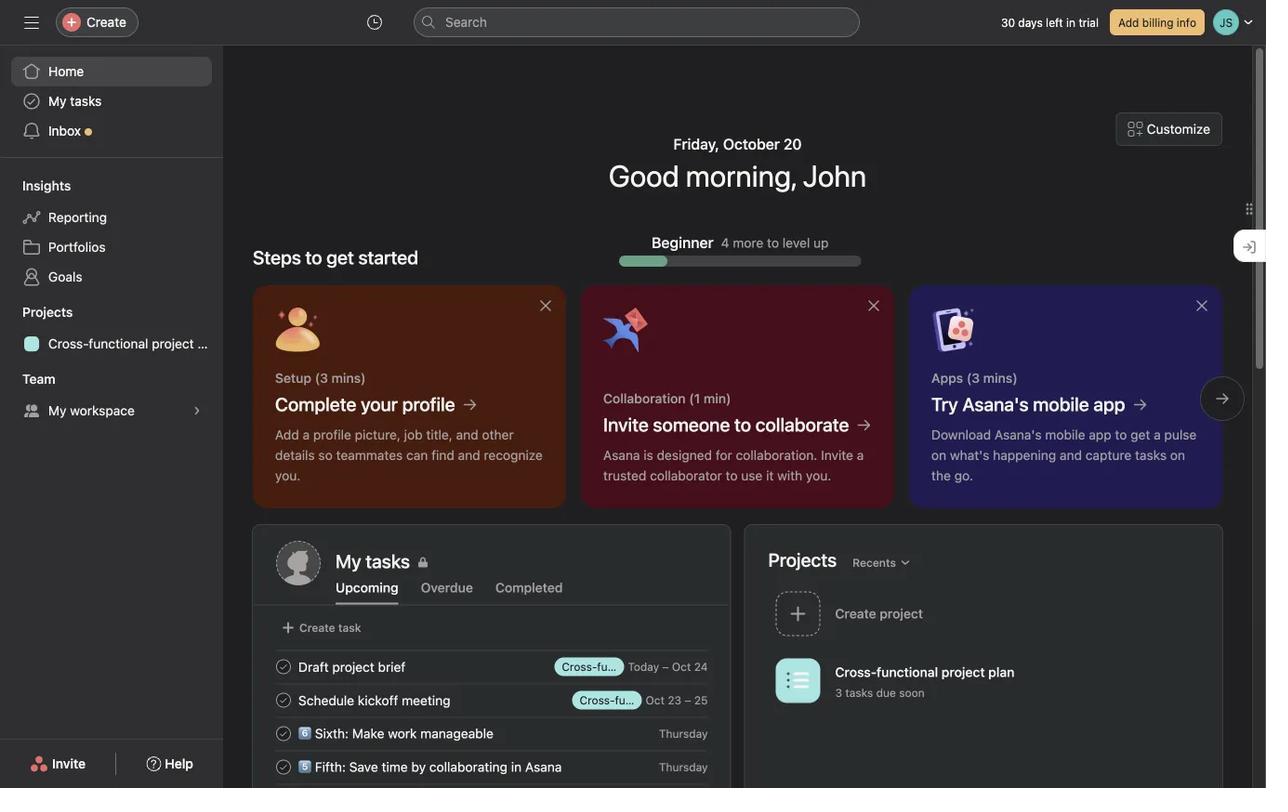 Task type: describe. For each thing, give the bounding box(es) containing it.
meeting
[[402, 693, 450, 708]]

dismiss image for try asana's mobile app
[[1195, 298, 1210, 313]]

sixth:
[[315, 726, 349, 741]]

up
[[814, 235, 829, 250]]

0 horizontal spatial oct
[[646, 694, 665, 707]]

make
[[352, 726, 384, 741]]

history image
[[367, 15, 382, 30]]

customize button
[[1116, 112, 1223, 146]]

soon
[[899, 686, 925, 699]]

go.
[[954, 468, 973, 483]]

completed image for 5️⃣
[[272, 756, 295, 779]]

kickoff
[[358, 693, 398, 708]]

a for try asana's mobile app
[[1154, 427, 1161, 443]]

schedule
[[298, 693, 354, 708]]

trusted
[[603, 468, 646, 483]]

profile for a
[[313, 427, 351, 443]]

20
[[784, 135, 802, 153]]

(3 mins) for your
[[315, 370, 366, 386]]

scroll card carousel right image
[[1215, 391, 1230, 406]]

insights element
[[0, 169, 223, 296]]

someone
[[653, 414, 730, 436]]

other
[[482, 427, 514, 443]]

25
[[694, 694, 708, 707]]

steps to get started
[[253, 246, 418, 268]]

collaboration
[[603, 391, 686, 406]]

to inside asana is designed for collaboration. invite a trusted collaborator to use it with you.
[[726, 468, 738, 483]]

collaboration (1 min)
[[603, 391, 731, 406]]

draft project brief
[[298, 659, 406, 675]]

a for invite someone to collaborate
[[857, 448, 864, 463]]

thursday for 5️⃣ fifth: save time by collaborating in asana
[[659, 761, 708, 774]]

try
[[932, 393, 958, 415]]

help
[[165, 756, 193, 772]]

overdue button
[[421, 580, 473, 605]]

to inside the download asana's mobile app to get a pulse on what's happening and capture tasks on the go.
[[1115, 427, 1127, 443]]

completed image for draft
[[272, 656, 295, 678]]

3
[[835, 686, 842, 699]]

create task button
[[276, 615, 366, 641]]

capture
[[1086, 448, 1132, 463]]

apps (3 mins)
[[932, 370, 1018, 386]]

invite button
[[18, 747, 98, 781]]

reporting
[[48, 210, 107, 225]]

team
[[22, 371, 55, 387]]

title,
[[426, 427, 453, 443]]

team button
[[0, 370, 55, 389]]

work
[[388, 726, 417, 741]]

try asana's mobile app
[[932, 393, 1125, 415]]

2 on from the left
[[1170, 448, 1185, 463]]

inbox link
[[11, 116, 212, 146]]

insights
[[22, 178, 71, 193]]

steps
[[253, 246, 301, 268]]

functional for cross-functional project plan 3 tasks due soon
[[877, 665, 938, 680]]

completed image for schedule
[[272, 689, 295, 712]]

completed
[[495, 580, 563, 595]]

days
[[1018, 16, 1043, 29]]

app for download asana's mobile app to get a pulse on what's happening and capture tasks on the go.
[[1089, 427, 1112, 443]]

add billing info button
[[1110, 9, 1205, 35]]

collaborate
[[756, 414, 849, 436]]

beginner
[[652, 234, 714, 251]]

and right find on the left
[[458, 448, 480, 463]]

insights button
[[0, 177, 71, 195]]

completed checkbox for 6️⃣
[[272, 723, 295, 745]]

task
[[338, 622, 361, 635]]

apps
[[932, 370, 963, 386]]

mobile for download
[[1045, 427, 1085, 443]]

invite for invite someone to collaborate
[[603, 414, 649, 436]]

tasks inside the download asana's mobile app to get a pulse on what's happening and capture tasks on the go.
[[1135, 448, 1167, 463]]

overdue
[[421, 580, 473, 595]]

app for try asana's mobile app
[[1094, 393, 1125, 415]]

reporting link
[[11, 203, 212, 232]]

setup
[[275, 370, 311, 386]]

can
[[406, 448, 428, 463]]

today
[[628, 661, 659, 674]]

add profile photo image
[[276, 541, 321, 586]]

1 vertical spatial in
[[511, 759, 522, 775]]

dismiss image for invite someone to collaborate
[[866, 298, 881, 313]]

completed image
[[272, 723, 295, 745]]

6️⃣
[[298, 726, 311, 741]]

so
[[318, 448, 333, 463]]

it
[[766, 468, 774, 483]]

my tasks link
[[11, 86, 212, 116]]

collaborating
[[429, 759, 508, 775]]

search list box
[[414, 7, 860, 37]]

create project link
[[768, 586, 1200, 645]]

happening
[[993, 448, 1056, 463]]

billing
[[1142, 16, 1174, 29]]

asana is designed for collaboration. invite a trusted collaborator to use it with you.
[[603, 448, 864, 483]]

a inside add a profile picture, job title, and other details so teammates can find and recognize you.
[[303, 427, 310, 443]]

goals
[[48, 269, 82, 284]]

what's
[[950, 448, 990, 463]]

goals link
[[11, 262, 212, 292]]

cross- for cross-functional project plan 3 tasks due soon
[[835, 665, 877, 680]]

plan for cross-functional project plan
[[198, 336, 223, 351]]

my tasks
[[48, 93, 102, 109]]

30
[[1001, 16, 1015, 29]]

to up asana is designed for collaboration. invite a trusted collaborator to use it with you.
[[734, 414, 751, 436]]

today – oct 24
[[628, 661, 708, 674]]

portfolios link
[[11, 232, 212, 262]]

my tasks link
[[336, 549, 707, 575]]

projects element
[[0, 296, 223, 363]]

0 vertical spatial –
[[662, 661, 669, 674]]

inbox
[[48, 123, 81, 139]]

is
[[644, 448, 653, 463]]

hide sidebar image
[[24, 15, 39, 30]]

23
[[668, 694, 682, 707]]

5️⃣
[[298, 759, 311, 775]]



Task type: vqa. For each thing, say whether or not it's contained in the screenshot.


Task type: locate. For each thing, give the bounding box(es) containing it.
1 horizontal spatial tasks
[[845, 686, 873, 699]]

1 vertical spatial plan
[[989, 665, 1015, 680]]

1 vertical spatial app
[[1089, 427, 1112, 443]]

1 horizontal spatial asana
[[603, 448, 640, 463]]

2 vertical spatial tasks
[[845, 686, 873, 699]]

create for create task
[[299, 622, 335, 635]]

to left get
[[1115, 427, 1127, 443]]

0 vertical spatial asana's
[[963, 393, 1029, 415]]

1 horizontal spatial invite
[[603, 414, 649, 436]]

completed checkbox left 5️⃣
[[272, 756, 295, 779]]

completed checkbox for 5️⃣
[[272, 756, 295, 779]]

mobile up the download asana's mobile app to get a pulse on what's happening and capture tasks on the go.
[[1033, 393, 1089, 415]]

a up details
[[303, 427, 310, 443]]

1 vertical spatial mobile
[[1045, 427, 1085, 443]]

tasks right 3
[[845, 686, 873, 699]]

0 vertical spatial my
[[48, 93, 67, 109]]

1 thursday from the top
[[659, 727, 708, 741]]

to inside beginner 4 more to level up
[[767, 235, 779, 250]]

1 horizontal spatial dismiss image
[[1195, 298, 1210, 313]]

Completed checkbox
[[272, 689, 295, 712]]

beginner 4 more to level up
[[652, 234, 829, 251]]

24
[[694, 661, 708, 674]]

designed
[[657, 448, 712, 463]]

dismiss image
[[866, 298, 881, 313], [1195, 298, 1210, 313]]

you. right with
[[806, 468, 831, 483]]

thursday
[[659, 727, 708, 741], [659, 761, 708, 774]]

and right title,
[[456, 427, 478, 443]]

thursday button for 5️⃣ fifth: save time by collaborating in asana
[[659, 761, 708, 774]]

0 vertical spatial plan
[[198, 336, 223, 351]]

1 horizontal spatial oct
[[672, 661, 691, 674]]

create
[[86, 14, 126, 30], [299, 622, 335, 635]]

to left use
[[726, 468, 738, 483]]

add for add billing info
[[1118, 16, 1139, 29]]

my tasks
[[336, 550, 410, 572]]

tasks inside cross-functional project plan 3 tasks due soon
[[845, 686, 873, 699]]

due
[[876, 686, 896, 699]]

1 you. from the left
[[275, 468, 301, 483]]

completed checkbox left draft
[[272, 656, 295, 678]]

1 completed image from the top
[[272, 656, 295, 678]]

add inside add a profile picture, job title, and other details so teammates can find and recognize you.
[[275, 427, 299, 443]]

0 vertical spatial functional
[[89, 336, 148, 351]]

0 vertical spatial completed checkbox
[[272, 656, 295, 678]]

1 horizontal spatial on
[[1170, 448, 1185, 463]]

app inside the download asana's mobile app to get a pulse on what's happening and capture tasks on the go.
[[1089, 427, 1112, 443]]

profile
[[402, 393, 455, 415], [313, 427, 351, 443]]

on up the
[[932, 448, 947, 463]]

mobile
[[1033, 393, 1089, 415], [1045, 427, 1085, 443]]

1 vertical spatial completed image
[[272, 689, 295, 712]]

project inside "element"
[[152, 336, 194, 351]]

cross- up 3
[[835, 665, 877, 680]]

1 vertical spatial cross-
[[835, 665, 877, 680]]

thursday button for 6️⃣ sixth: make work manageable
[[659, 727, 708, 741]]

functional
[[89, 336, 148, 351], [877, 665, 938, 680]]

0 horizontal spatial create
[[86, 14, 126, 30]]

create project
[[835, 606, 923, 622]]

completed image
[[272, 656, 295, 678], [272, 689, 295, 712], [272, 756, 295, 779]]

0 vertical spatial invite
[[603, 414, 649, 436]]

1 dismiss image from the left
[[866, 298, 881, 313]]

workspace
[[70, 403, 135, 418]]

asana inside asana is designed for collaboration. invite a trusted collaborator to use it with you.
[[603, 448, 640, 463]]

2 you. from the left
[[806, 468, 831, 483]]

asana's up happening
[[995, 427, 1042, 443]]

cross- inside cross-functional project plan link
[[48, 336, 89, 351]]

(3 mins) for asana's
[[967, 370, 1018, 386]]

a inside the download asana's mobile app to get a pulse on what's happening and capture tasks on the go.
[[1154, 427, 1161, 443]]

invite for invite
[[52, 756, 86, 772]]

a
[[303, 427, 310, 443], [1154, 427, 1161, 443], [857, 448, 864, 463]]

plan up 'see details, my workspace' image
[[198, 336, 223, 351]]

1 vertical spatial asana's
[[995, 427, 1042, 443]]

0 horizontal spatial profile
[[313, 427, 351, 443]]

1 vertical spatial my
[[48, 403, 67, 418]]

create inside popup button
[[86, 14, 126, 30]]

0 horizontal spatial on
[[932, 448, 947, 463]]

mobile for try
[[1033, 393, 1089, 415]]

1 horizontal spatial add
[[1118, 16, 1139, 29]]

0 horizontal spatial –
[[662, 661, 669, 674]]

my for my tasks
[[48, 93, 67, 109]]

1 completed checkbox from the top
[[272, 656, 295, 678]]

tasks down home
[[70, 93, 102, 109]]

good
[[609, 158, 679, 193]]

and left capture
[[1060, 448, 1082, 463]]

plan for cross-functional project plan 3 tasks due soon
[[989, 665, 1015, 680]]

1 horizontal spatial create
[[299, 622, 335, 635]]

1 vertical spatial functional
[[877, 665, 938, 680]]

project
[[152, 336, 194, 351], [332, 659, 374, 675], [942, 665, 985, 680]]

0 vertical spatial cross-
[[48, 336, 89, 351]]

draft
[[298, 659, 329, 675]]

cross- down projects dropdown button at the top of the page
[[48, 336, 89, 351]]

teams element
[[0, 363, 223, 430]]

info
[[1177, 16, 1197, 29]]

projects inside projects dropdown button
[[22, 304, 73, 320]]

2 completed checkbox from the top
[[272, 723, 295, 745]]

0 vertical spatial profile
[[402, 393, 455, 415]]

asana's inside the download asana's mobile app to get a pulse on what's happening and capture tasks on the go.
[[995, 427, 1042, 443]]

in right 'collaborating'
[[511, 759, 522, 775]]

functional up teams element on the left
[[89, 336, 148, 351]]

2 vertical spatial completed image
[[272, 756, 295, 779]]

list image
[[787, 670, 809, 692]]

mobile up happening
[[1045, 427, 1085, 443]]

more
[[733, 235, 764, 250]]

portfolios
[[48, 239, 106, 255]]

cross-
[[48, 336, 89, 351], [835, 665, 877, 680]]

my
[[48, 93, 67, 109], [48, 403, 67, 418]]

1 vertical spatial invite
[[821, 448, 853, 463]]

0 vertical spatial projects
[[22, 304, 73, 320]]

cross-functional project plan link
[[11, 329, 223, 359]]

5️⃣ fifth: save time by collaborating in asana
[[298, 759, 562, 775]]

projects left recents at the right bottom of the page
[[768, 549, 837, 571]]

you.
[[275, 468, 301, 483], [806, 468, 831, 483]]

plan down create project link
[[989, 665, 1015, 680]]

1 vertical spatial oct
[[646, 694, 665, 707]]

collaboration.
[[736, 448, 818, 463]]

on
[[932, 448, 947, 463], [1170, 448, 1185, 463]]

you. inside asana is designed for collaboration. invite a trusted collaborator to use it with you.
[[806, 468, 831, 483]]

(3 mins) up try asana's mobile app
[[967, 370, 1018, 386]]

2 horizontal spatial tasks
[[1135, 448, 1167, 463]]

0 horizontal spatial a
[[303, 427, 310, 443]]

0 vertical spatial mobile
[[1033, 393, 1089, 415]]

6️⃣ sixth: make work manageable
[[298, 726, 494, 741]]

2 thursday from the top
[[659, 761, 708, 774]]

my down team at the top left
[[48, 403, 67, 418]]

on down 'pulse'
[[1170, 448, 1185, 463]]

functional inside projects "element"
[[89, 336, 148, 351]]

3 completed checkbox from the top
[[272, 756, 295, 779]]

asana's for try
[[963, 393, 1029, 415]]

completed image left 5️⃣
[[272, 756, 295, 779]]

1 vertical spatial create
[[299, 622, 335, 635]]

tasks inside 'global' "element"
[[70, 93, 102, 109]]

0 horizontal spatial functional
[[89, 336, 148, 351]]

oct 23 – 25
[[646, 694, 708, 707]]

(3 mins) up complete
[[315, 370, 366, 386]]

invite
[[603, 414, 649, 436], [821, 448, 853, 463], [52, 756, 86, 772]]

completed image left draft
[[272, 656, 295, 678]]

asana right 'collaborating'
[[525, 759, 562, 775]]

2 (3 mins) from the left
[[967, 370, 1018, 386]]

1 horizontal spatial –
[[685, 694, 691, 707]]

in
[[1066, 16, 1076, 29], [511, 759, 522, 775]]

Completed checkbox
[[272, 656, 295, 678], [272, 723, 295, 745], [272, 756, 295, 779]]

october
[[723, 135, 780, 153]]

add for add a profile picture, job title, and other details so teammates can find and recognize you.
[[275, 427, 299, 443]]

for
[[716, 448, 732, 463]]

asana's for download
[[995, 427, 1042, 443]]

get started
[[327, 246, 418, 268]]

add left billing
[[1118, 16, 1139, 29]]

morning,
[[686, 158, 796, 193]]

my inside teams element
[[48, 403, 67, 418]]

1 horizontal spatial cross-
[[835, 665, 877, 680]]

collaborator
[[650, 468, 722, 483]]

(3 mins)
[[315, 370, 366, 386], [967, 370, 1018, 386]]

oct left 24
[[672, 661, 691, 674]]

recognize
[[484, 448, 543, 463]]

and
[[456, 427, 478, 443], [458, 448, 480, 463], [1060, 448, 1082, 463]]

use
[[741, 468, 763, 483]]

30 days left in trial
[[1001, 16, 1099, 29]]

create task
[[299, 622, 361, 635]]

recents button
[[844, 550, 919, 576]]

1 horizontal spatial profile
[[402, 393, 455, 415]]

add up details
[[275, 427, 299, 443]]

my for my workspace
[[48, 403, 67, 418]]

download asana's mobile app to get a pulse on what's happening and capture tasks on the go.
[[932, 427, 1197, 483]]

find
[[432, 448, 454, 463]]

2 my from the top
[[48, 403, 67, 418]]

3 completed image from the top
[[272, 756, 295, 779]]

1 vertical spatial profile
[[313, 427, 351, 443]]

0 horizontal spatial plan
[[198, 336, 223, 351]]

projects button
[[0, 303, 73, 322]]

project for cross-functional project plan
[[152, 336, 194, 351]]

friday,
[[674, 135, 719, 153]]

1 horizontal spatial projects
[[768, 549, 837, 571]]

0 horizontal spatial (3 mins)
[[315, 370, 366, 386]]

plan inside cross-functional project plan 3 tasks due soon
[[989, 665, 1015, 680]]

profile up title,
[[402, 393, 455, 415]]

project for cross-functional project plan 3 tasks due soon
[[942, 665, 985, 680]]

you. down details
[[275, 468, 301, 483]]

invite someone to collaborate
[[603, 414, 849, 436]]

picture,
[[355, 427, 401, 443]]

invite inside asana is designed for collaboration. invite a trusted collaborator to use it with you.
[[821, 448, 853, 463]]

john
[[803, 158, 867, 193]]

to left level
[[767, 235, 779, 250]]

cross-functional project plan 3 tasks due soon
[[835, 665, 1015, 699]]

cross- for cross-functional project plan
[[48, 336, 89, 351]]

4
[[721, 235, 729, 250]]

my up inbox at the left
[[48, 93, 67, 109]]

to right steps
[[305, 246, 322, 268]]

see details, my workspace image
[[192, 405, 203, 417]]

recents
[[853, 556, 896, 569]]

1 horizontal spatial functional
[[877, 665, 938, 680]]

upcoming button
[[336, 580, 399, 605]]

0 vertical spatial thursday button
[[659, 727, 708, 741]]

you. inside add a profile picture, job title, and other details so teammates can find and recognize you.
[[275, 468, 301, 483]]

oct left 23
[[646, 694, 665, 707]]

1 horizontal spatial project
[[332, 659, 374, 675]]

add inside button
[[1118, 16, 1139, 29]]

functional for cross-functional project plan
[[89, 336, 148, 351]]

create left task
[[299, 622, 335, 635]]

1 my from the top
[[48, 93, 67, 109]]

level
[[783, 235, 810, 250]]

home
[[48, 64, 84, 79]]

tasks
[[70, 93, 102, 109], [1135, 448, 1167, 463], [845, 686, 873, 699]]

plan inside projects "element"
[[198, 336, 223, 351]]

0 vertical spatial oct
[[672, 661, 691, 674]]

– right today
[[662, 661, 669, 674]]

0 horizontal spatial cross-
[[48, 336, 89, 351]]

1 horizontal spatial (3 mins)
[[967, 370, 1018, 386]]

global element
[[0, 46, 223, 157]]

thursday for 6️⃣ sixth: make work manageable
[[659, 727, 708, 741]]

project up 'see details, my workspace' image
[[152, 336, 194, 351]]

completed button
[[495, 580, 563, 605]]

cross- inside cross-functional project plan 3 tasks due soon
[[835, 665, 877, 680]]

completed checkbox for draft
[[272, 656, 295, 678]]

0 horizontal spatial in
[[511, 759, 522, 775]]

project down create project link
[[942, 665, 985, 680]]

plan
[[198, 336, 223, 351], [989, 665, 1015, 680]]

2 dismiss image from the left
[[1195, 298, 1210, 313]]

schedule kickoff meeting
[[298, 693, 450, 708]]

brief
[[378, 659, 406, 675]]

search button
[[414, 7, 860, 37]]

0 vertical spatial create
[[86, 14, 126, 30]]

a right get
[[1154, 427, 1161, 443]]

1 horizontal spatial a
[[857, 448, 864, 463]]

0 vertical spatial thursday
[[659, 727, 708, 741]]

pulse
[[1164, 427, 1197, 443]]

0 horizontal spatial you.
[[275, 468, 301, 483]]

2 completed image from the top
[[272, 689, 295, 712]]

2 horizontal spatial invite
[[821, 448, 853, 463]]

invite inside button
[[52, 756, 86, 772]]

0 vertical spatial tasks
[[70, 93, 102, 109]]

2 vertical spatial completed checkbox
[[272, 756, 295, 779]]

0 vertical spatial add
[[1118, 16, 1139, 29]]

your
[[361, 393, 398, 415]]

create inside button
[[299, 622, 335, 635]]

1 vertical spatial –
[[685, 694, 691, 707]]

my workspace link
[[11, 396, 212, 426]]

and inside the download asana's mobile app to get a pulse on what's happening and capture tasks on the go.
[[1060, 448, 1082, 463]]

in right left
[[1066, 16, 1076, 29]]

setup (3 mins)
[[275, 370, 366, 386]]

1 vertical spatial projects
[[768, 549, 837, 571]]

the
[[932, 468, 951, 483]]

a inside asana is designed for collaboration. invite a trusted collaborator to use it with you.
[[857, 448, 864, 463]]

asana's down apps (3 mins)
[[963, 393, 1029, 415]]

1 vertical spatial add
[[275, 427, 299, 443]]

2 thursday button from the top
[[659, 761, 708, 774]]

help button
[[134, 747, 205, 781]]

tasks down get
[[1135, 448, 1167, 463]]

0 horizontal spatial invite
[[52, 756, 86, 772]]

– left 25
[[685, 694, 691, 707]]

my workspace
[[48, 403, 135, 418]]

profile for your
[[402, 393, 455, 415]]

2 horizontal spatial a
[[1154, 427, 1161, 443]]

1 vertical spatial completed checkbox
[[272, 723, 295, 745]]

0 horizontal spatial projects
[[22, 304, 73, 320]]

0 horizontal spatial dismiss image
[[866, 298, 881, 313]]

mobile inside the download asana's mobile app to get a pulse on what's happening and capture tasks on the go.
[[1045, 427, 1085, 443]]

0 horizontal spatial asana
[[525, 759, 562, 775]]

0 vertical spatial in
[[1066, 16, 1076, 29]]

create for create
[[86, 14, 126, 30]]

trial
[[1079, 16, 1099, 29]]

1 horizontal spatial in
[[1066, 16, 1076, 29]]

2 horizontal spatial project
[[942, 665, 985, 680]]

profile up so
[[313, 427, 351, 443]]

(1 min)
[[689, 391, 731, 406]]

0 horizontal spatial add
[[275, 427, 299, 443]]

download
[[932, 427, 991, 443]]

create up the home link
[[86, 14, 126, 30]]

completed image up completed image
[[272, 689, 295, 712]]

search
[[445, 14, 487, 30]]

0 horizontal spatial tasks
[[70, 93, 102, 109]]

projects down the goals
[[22, 304, 73, 320]]

0 horizontal spatial project
[[152, 336, 194, 351]]

project inside cross-functional project plan 3 tasks due soon
[[942, 665, 985, 680]]

2 vertical spatial invite
[[52, 756, 86, 772]]

fifth:
[[315, 759, 346, 775]]

a right collaboration.
[[857, 448, 864, 463]]

completed checkbox left 6️⃣
[[272, 723, 295, 745]]

0 vertical spatial completed image
[[272, 656, 295, 678]]

my inside 'global' "element"
[[48, 93, 67, 109]]

1 horizontal spatial you.
[[806, 468, 831, 483]]

0 vertical spatial asana
[[603, 448, 640, 463]]

asana up trusted
[[603, 448, 640, 463]]

friday, october 20 good morning, john
[[609, 135, 867, 193]]

1 vertical spatial thursday button
[[659, 761, 708, 774]]

functional up soon
[[877, 665, 938, 680]]

0 vertical spatial app
[[1094, 393, 1125, 415]]

1 vertical spatial asana
[[525, 759, 562, 775]]

dismiss image
[[538, 298, 553, 313]]

–
[[662, 661, 669, 674], [685, 694, 691, 707]]

1 horizontal spatial plan
[[989, 665, 1015, 680]]

profile inside add a profile picture, job title, and other details so teammates can find and recognize you.
[[313, 427, 351, 443]]

1 thursday button from the top
[[659, 727, 708, 741]]

1 vertical spatial thursday
[[659, 761, 708, 774]]

functional inside cross-functional project plan 3 tasks due soon
[[877, 665, 938, 680]]

teammates
[[336, 448, 403, 463]]

1 on from the left
[[932, 448, 947, 463]]

project left brief
[[332, 659, 374, 675]]

1 vertical spatial tasks
[[1135, 448, 1167, 463]]

1 (3 mins) from the left
[[315, 370, 366, 386]]



